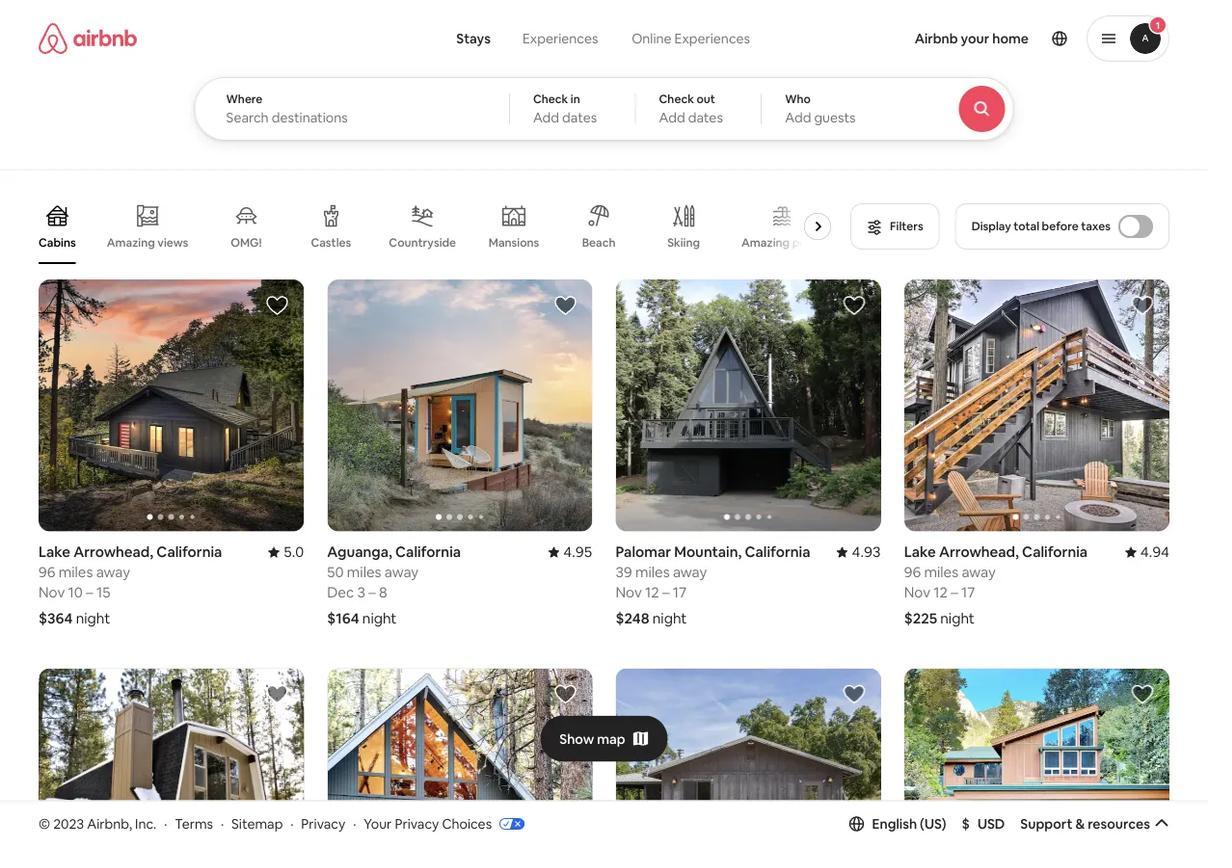 Task type: describe. For each thing, give the bounding box(es) containing it.
stays button
[[441, 19, 506, 58]]

stays tab panel
[[194, 77, 1067, 141]]

miles for lake arrowhead, california 96 miles away nov 10 – 15 $364 night
[[59, 563, 93, 582]]

amazing for amazing views
[[107, 235, 155, 250]]

add to wishlist: lake arrowhead, california image for 5.0
[[265, 294, 289, 317]]

california for lake arrowhead, california 96 miles away nov 12 – 17 $225 night
[[1022, 543, 1088, 562]]

5.0 out of 5 average rating image
[[268, 543, 304, 562]]

what can we help you find? tab list
[[441, 19, 615, 58]]

check for check out add dates
[[659, 92, 694, 107]]

mansions
[[489, 235, 539, 250]]

amazing for amazing pools
[[741, 235, 790, 250]]

1
[[1156, 19, 1160, 31]]

your
[[961, 30, 989, 47]]

palomar mountain, california 39 miles away nov 12 – 17 $248 night
[[616, 543, 810, 628]]

before
[[1042, 219, 1078, 234]]

4.95
[[563, 543, 592, 562]]

none search field containing stays
[[194, 0, 1067, 141]]

4.95 out of 5 average rating image
[[548, 543, 592, 562]]

countryside
[[389, 235, 456, 250]]

cabins
[[39, 235, 76, 250]]

– for $248
[[662, 583, 670, 602]]

airbnb your home link
[[903, 18, 1040, 59]]

4.93
[[852, 543, 881, 562]]

skiing
[[667, 235, 700, 250]]

group containing amazing views
[[39, 189, 839, 264]]

arrowhead, for nov 10 – 15
[[74, 543, 153, 562]]

night for $248
[[652, 609, 687, 628]]

miles for lake arrowhead, california 96 miles away nov 12 – 17 $225 night
[[924, 563, 958, 582]]

privacy inside your privacy choices link
[[395, 815, 439, 833]]

96 for nov 10 – 15
[[39, 563, 55, 582]]

Where field
[[226, 109, 478, 126]]

usd
[[978, 815, 1005, 833]]

display total before taxes button
[[955, 203, 1169, 250]]

$ usd
[[962, 815, 1005, 833]]

night for $364
[[76, 609, 110, 628]]

privacy link
[[301, 815, 345, 833]]

views
[[157, 235, 188, 250]]

1 privacy from the left
[[301, 815, 345, 833]]

california inside the aguanga, california 50 miles away dec 3 – 8 $164 night
[[395, 543, 461, 562]]

lake for lake arrowhead, california 96 miles away nov 12 – 17 $225 night
[[904, 543, 936, 562]]

$364
[[39, 609, 73, 628]]

add to wishlist: idyllwild-pine cove, california image
[[1131, 683, 1154, 706]]

out
[[697, 92, 715, 107]]

lake arrowhead, california 96 miles away nov 10 – 15 $364 night
[[39, 543, 222, 628]]

miles for palomar mountain, california 39 miles away nov 12 – 17 $248 night
[[635, 563, 670, 582]]

add to wishlist: temecula, california image
[[842, 683, 866, 706]]

4.94 out of 5 average rating image
[[1125, 543, 1169, 562]]

– for $364
[[86, 583, 93, 602]]

resources
[[1088, 815, 1150, 833]]

guests
[[814, 109, 856, 126]]

display
[[972, 219, 1011, 234]]

check for check in add dates
[[533, 92, 568, 107]]

nov for $248
[[616, 583, 642, 602]]

3
[[357, 583, 365, 602]]

1 button
[[1087, 15, 1169, 62]]

arrowhead, for nov 12 – 17
[[939, 543, 1019, 562]]

online experiences
[[632, 30, 750, 47]]

night for $225
[[940, 609, 975, 628]]

show map button
[[540, 716, 668, 762]]

online
[[632, 30, 672, 47]]

who
[[785, 92, 811, 107]]

sitemap link
[[231, 815, 283, 833]]

nov for $364
[[39, 583, 65, 602]]

choices
[[442, 815, 492, 833]]

airbnb
[[915, 30, 958, 47]]

total
[[1014, 219, 1039, 234]]

aguanga,
[[327, 543, 392, 562]]

amazing pools
[[741, 235, 822, 250]]

$
[[962, 815, 970, 833]]

10
[[68, 583, 83, 602]]

$225
[[904, 609, 937, 628]]

filters
[[890, 219, 923, 234]]

15
[[96, 583, 110, 602]]

&
[[1075, 815, 1085, 833]]

2 · from the left
[[221, 815, 224, 833]]

away for $364
[[96, 563, 130, 582]]

12 for $225
[[934, 583, 948, 602]]

profile element
[[797, 0, 1169, 77]]

$248
[[616, 609, 649, 628]]

your
[[364, 815, 392, 833]]

support & resources button
[[1020, 815, 1169, 833]]

airbnb,
[[87, 815, 132, 833]]

17 for 39 miles away
[[673, 583, 687, 602]]

dates for check out add dates
[[688, 109, 723, 126]]



Task type: vqa. For each thing, say whether or not it's contained in the screenshot.
bottommost We
no



Task type: locate. For each thing, give the bounding box(es) containing it.
0 horizontal spatial check
[[533, 92, 568, 107]]

2 night from the left
[[362, 609, 397, 628]]

check in add dates
[[533, 92, 597, 126]]

away inside the aguanga, california 50 miles away dec 3 – 8 $164 night
[[384, 563, 419, 582]]

dates down out
[[688, 109, 723, 126]]

96 inside lake arrowhead, california 96 miles away nov 10 – 15 $364 night
[[39, 563, 55, 582]]

3 add from the left
[[785, 109, 811, 126]]

airbnb your home
[[915, 30, 1029, 47]]

lake inside lake arrowhead, california 96 miles away nov 12 – 17 $225 night
[[904, 543, 936, 562]]

1 horizontal spatial dates
[[688, 109, 723, 126]]

lake
[[39, 543, 70, 562], [904, 543, 936, 562]]

2 away from the left
[[384, 563, 419, 582]]

2 nov from the left
[[616, 583, 642, 602]]

0 horizontal spatial add
[[533, 109, 559, 126]]

add inside the check in add dates
[[533, 109, 559, 126]]

2 horizontal spatial add
[[785, 109, 811, 126]]

– for $225
[[951, 583, 958, 602]]

4 california from the left
[[1022, 543, 1088, 562]]

1 – from the left
[[86, 583, 93, 602]]

add to wishlist: lake arrowhead, california image for 4.94
[[1131, 294, 1154, 317]]

terms · sitemap · privacy ·
[[175, 815, 356, 833]]

0 horizontal spatial dates
[[562, 109, 597, 126]]

3 · from the left
[[290, 815, 294, 833]]

add to wishlist: big bear lake, california image
[[554, 683, 577, 706]]

0 horizontal spatial lake
[[39, 543, 70, 562]]

12 inside lake arrowhead, california 96 miles away nov 12 – 17 $225 night
[[934, 583, 948, 602]]

0 horizontal spatial arrowhead,
[[74, 543, 153, 562]]

12
[[645, 583, 659, 602], [934, 583, 948, 602]]

1 horizontal spatial experiences
[[674, 30, 750, 47]]

your privacy choices
[[364, 815, 492, 833]]

3 night from the left
[[652, 609, 687, 628]]

away inside lake arrowhead, california 96 miles away nov 12 – 17 $225 night
[[962, 563, 996, 582]]

1 night from the left
[[76, 609, 110, 628]]

4.93 out of 5 average rating image
[[836, 543, 881, 562]]

dates for check in add dates
[[562, 109, 597, 126]]

night down 15
[[76, 609, 110, 628]]

1 12 from the left
[[645, 583, 659, 602]]

1 lake from the left
[[39, 543, 70, 562]]

miles inside lake arrowhead, california 96 miles away nov 10 – 15 $364 night
[[59, 563, 93, 582]]

night right $225
[[940, 609, 975, 628]]

1 horizontal spatial add
[[659, 109, 685, 126]]

add
[[533, 109, 559, 126], [659, 109, 685, 126], [785, 109, 811, 126]]

california inside "palomar mountain, california 39 miles away nov 12 – 17 $248 night"
[[745, 543, 810, 562]]

50
[[327, 563, 344, 582]]

your privacy choices link
[[364, 815, 525, 834]]

12 up $225
[[934, 583, 948, 602]]

miles inside the aguanga, california 50 miles away dec 3 – 8 $164 night
[[347, 563, 381, 582]]

· right the terms
[[221, 815, 224, 833]]

1 17 from the left
[[673, 583, 687, 602]]

4 · from the left
[[353, 815, 356, 833]]

night inside lake arrowhead, california 96 miles away nov 10 – 15 $364 night
[[76, 609, 110, 628]]

support
[[1020, 815, 1073, 833]]

12 inside "palomar mountain, california 39 miles away nov 12 – 17 $248 night"
[[645, 583, 659, 602]]

add to wishlist: big bear lake, california image
[[265, 683, 289, 706]]

online experiences link
[[615, 19, 767, 58]]

support & resources
[[1020, 815, 1150, 833]]

add down who
[[785, 109, 811, 126]]

show
[[559, 730, 594, 748]]

1 horizontal spatial add to wishlist: lake arrowhead, california image
[[1131, 294, 1154, 317]]

california inside lake arrowhead, california 96 miles away nov 10 – 15 $364 night
[[157, 543, 222, 562]]

nov for $225
[[904, 583, 930, 602]]

2 add to wishlist: lake arrowhead, california image from the left
[[1131, 294, 1154, 317]]

night inside "palomar mountain, california 39 miles away nov 12 – 17 $248 night"
[[652, 609, 687, 628]]

away
[[96, 563, 130, 582], [384, 563, 419, 582], [673, 563, 707, 582], [962, 563, 996, 582]]

away for $248
[[673, 563, 707, 582]]

2 privacy from the left
[[395, 815, 439, 833]]

pools
[[792, 235, 822, 250]]

map
[[597, 730, 625, 748]]

lake inside lake arrowhead, california 96 miles away nov 10 – 15 $364 night
[[39, 543, 70, 562]]

96 up $225
[[904, 563, 921, 582]]

lake up 10
[[39, 543, 70, 562]]

None search field
[[194, 0, 1067, 141]]

0 horizontal spatial experiences
[[523, 30, 598, 47]]

0 horizontal spatial privacy
[[301, 815, 345, 833]]

– inside "palomar mountain, california 39 miles away nov 12 – 17 $248 night"
[[662, 583, 670, 602]]

1 horizontal spatial privacy
[[395, 815, 439, 833]]

3 away from the left
[[673, 563, 707, 582]]

nov down 39
[[616, 583, 642, 602]]

night
[[76, 609, 110, 628], [362, 609, 397, 628], [652, 609, 687, 628], [940, 609, 975, 628]]

17 inside lake arrowhead, california 96 miles away nov 12 – 17 $225 night
[[961, 583, 975, 602]]

beach
[[582, 235, 616, 250]]

1 horizontal spatial amazing
[[741, 235, 790, 250]]

– inside the aguanga, california 50 miles away dec 3 – 8 $164 night
[[369, 583, 376, 602]]

96 inside lake arrowhead, california 96 miles away nov 12 – 17 $225 night
[[904, 563, 921, 582]]

4 miles from the left
[[924, 563, 958, 582]]

nov left 10
[[39, 583, 65, 602]]

miles down palomar
[[635, 563, 670, 582]]

dates inside the check in add dates
[[562, 109, 597, 126]]

in
[[571, 92, 580, 107]]

dec
[[327, 583, 354, 602]]

castles
[[311, 235, 351, 250]]

check inside check out add dates
[[659, 92, 694, 107]]

check out add dates
[[659, 92, 723, 126]]

1 · from the left
[[164, 815, 167, 833]]

1 miles from the left
[[59, 563, 93, 582]]

check left out
[[659, 92, 694, 107]]

1 horizontal spatial 12
[[934, 583, 948, 602]]

aguanga, california 50 miles away dec 3 – 8 $164 night
[[327, 543, 461, 628]]

where
[[226, 92, 263, 107]]

california for lake arrowhead, california 96 miles away nov 10 – 15 $364 night
[[157, 543, 222, 562]]

17 for 96 miles away
[[961, 583, 975, 602]]

away inside lake arrowhead, california 96 miles away nov 10 – 15 $364 night
[[96, 563, 130, 582]]

display total before taxes
[[972, 219, 1111, 234]]

add for check out add dates
[[659, 109, 685, 126]]

amazing views
[[107, 235, 188, 250]]

4 night from the left
[[940, 609, 975, 628]]

12 up $248
[[645, 583, 659, 602]]

experiences button
[[506, 19, 615, 58]]

2 96 from the left
[[904, 563, 921, 582]]

8
[[379, 583, 387, 602]]

nov inside "palomar mountain, california 39 miles away nov 12 – 17 $248 night"
[[616, 583, 642, 602]]

away inside "palomar mountain, california 39 miles away nov 12 – 17 $248 night"
[[673, 563, 707, 582]]

4 away from the left
[[962, 563, 996, 582]]

1 add to wishlist: lake arrowhead, california image from the left
[[265, 294, 289, 317]]

add to wishlist: lake arrowhead, california image
[[265, 294, 289, 317], [1131, 294, 1154, 317]]

0 horizontal spatial amazing
[[107, 235, 155, 250]]

96 for nov 12 – 17
[[904, 563, 921, 582]]

1 california from the left
[[157, 543, 222, 562]]

17
[[673, 583, 687, 602], [961, 583, 975, 602]]

amazing left views
[[107, 235, 155, 250]]

2 17 from the left
[[961, 583, 975, 602]]

· right inc.
[[164, 815, 167, 833]]

2 miles from the left
[[347, 563, 381, 582]]

group
[[39, 189, 839, 264], [39, 280, 304, 532], [327, 280, 592, 532], [616, 280, 881, 532], [904, 280, 1169, 532], [39, 669, 304, 847], [327, 669, 592, 847], [616, 669, 881, 847], [904, 669, 1169, 847]]

add down experiences button
[[533, 109, 559, 126]]

(us)
[[920, 815, 946, 833]]

2 add from the left
[[659, 109, 685, 126]]

english (us) button
[[849, 815, 946, 833]]

17 inside "palomar mountain, california 39 miles away nov 12 – 17 $248 night"
[[673, 583, 687, 602]]

add inside the who add guests
[[785, 109, 811, 126]]

1 horizontal spatial nov
[[616, 583, 642, 602]]

2 dates from the left
[[688, 109, 723, 126]]

add to wishlist: palomar mountain, california image
[[842, 294, 866, 317]]

· left your
[[353, 815, 356, 833]]

1 horizontal spatial 96
[[904, 563, 921, 582]]

0 horizontal spatial 96
[[39, 563, 55, 582]]

1 check from the left
[[533, 92, 568, 107]]

night down 8
[[362, 609, 397, 628]]

4.94
[[1140, 543, 1169, 562]]

3 – from the left
[[662, 583, 670, 602]]

sitemap
[[231, 815, 283, 833]]

96
[[39, 563, 55, 582], [904, 563, 921, 582]]

amazing left pools
[[741, 235, 790, 250]]

check inside the check in add dates
[[533, 92, 568, 107]]

0 horizontal spatial 17
[[673, 583, 687, 602]]

0 horizontal spatial 12
[[645, 583, 659, 602]]

check
[[533, 92, 568, 107], [659, 92, 694, 107]]

miles
[[59, 563, 93, 582], [347, 563, 381, 582], [635, 563, 670, 582], [924, 563, 958, 582]]

miles up 3
[[347, 563, 381, 582]]

night inside the aguanga, california 50 miles away dec 3 – 8 $164 night
[[362, 609, 397, 628]]

–
[[86, 583, 93, 602], [369, 583, 376, 602], [662, 583, 670, 602], [951, 583, 958, 602]]

2 – from the left
[[369, 583, 376, 602]]

privacy left your
[[301, 815, 345, 833]]

1 horizontal spatial 17
[[961, 583, 975, 602]]

omg!
[[231, 235, 262, 250]]

©
[[39, 815, 50, 833]]

2 check from the left
[[659, 92, 694, 107]]

4 – from the left
[[951, 583, 958, 602]]

taxes
[[1081, 219, 1111, 234]]

1 arrowhead, from the left
[[74, 543, 153, 562]]

3 california from the left
[[745, 543, 810, 562]]

1 away from the left
[[96, 563, 130, 582]]

miles up $225
[[924, 563, 958, 582]]

terms link
[[175, 815, 213, 833]]

add inside check out add dates
[[659, 109, 685, 126]]

nov inside lake arrowhead, california 96 miles away nov 12 – 17 $225 night
[[904, 583, 930, 602]]

2 experiences from the left
[[674, 30, 750, 47]]

nov inside lake arrowhead, california 96 miles away nov 10 – 15 $364 night
[[39, 583, 65, 602]]

experiences
[[523, 30, 598, 47], [674, 30, 750, 47]]

arrowhead, inside lake arrowhead, california 96 miles away nov 12 – 17 $225 night
[[939, 543, 1019, 562]]

96 up '$364' on the left bottom
[[39, 563, 55, 582]]

english (us)
[[872, 815, 946, 833]]

1 96 from the left
[[39, 563, 55, 582]]

who add guests
[[785, 92, 856, 126]]

2 lake from the left
[[904, 543, 936, 562]]

2 12 from the left
[[934, 583, 948, 602]]

check left "in"
[[533, 92, 568, 107]]

39
[[616, 563, 632, 582]]

dates inside check out add dates
[[688, 109, 723, 126]]

2 horizontal spatial nov
[[904, 583, 930, 602]]

0 horizontal spatial add to wishlist: lake arrowhead, california image
[[265, 294, 289, 317]]

experiences up "in"
[[523, 30, 598, 47]]

filters button
[[850, 203, 940, 250]]

– inside lake arrowhead, california 96 miles away nov 10 – 15 $364 night
[[86, 583, 93, 602]]

$164
[[327, 609, 359, 628]]

5.0
[[283, 543, 304, 562]]

arrowhead, inside lake arrowhead, california 96 miles away nov 10 – 15 $364 night
[[74, 543, 153, 562]]

3 miles from the left
[[635, 563, 670, 582]]

dates down "in"
[[562, 109, 597, 126]]

– inside lake arrowhead, california 96 miles away nov 12 – 17 $225 night
[[951, 583, 958, 602]]

stays
[[456, 30, 491, 47]]

lake for lake arrowhead, california 96 miles away nov 10 – 15 $364 night
[[39, 543, 70, 562]]

lake arrowhead, california 96 miles away nov 12 – 17 $225 night
[[904, 543, 1088, 628]]

1 nov from the left
[[39, 583, 65, 602]]

arrowhead,
[[74, 543, 153, 562], [939, 543, 1019, 562]]

miles inside lake arrowhead, california 96 miles away nov 12 – 17 $225 night
[[924, 563, 958, 582]]

experiences inside button
[[523, 30, 598, 47]]

experiences right online on the top right of the page
[[674, 30, 750, 47]]

1 dates from the left
[[562, 109, 597, 126]]

·
[[164, 815, 167, 833], [221, 815, 224, 833], [290, 815, 294, 833], [353, 815, 356, 833]]

home
[[992, 30, 1029, 47]]

terms
[[175, 815, 213, 833]]

english
[[872, 815, 917, 833]]

2023
[[53, 815, 84, 833]]

dates
[[562, 109, 597, 126], [688, 109, 723, 126]]

0 horizontal spatial nov
[[39, 583, 65, 602]]

add for check in add dates
[[533, 109, 559, 126]]

1 add from the left
[[533, 109, 559, 126]]

1 horizontal spatial arrowhead,
[[939, 543, 1019, 562]]

california inside lake arrowhead, california 96 miles away nov 12 – 17 $225 night
[[1022, 543, 1088, 562]]

california for palomar mountain, california 39 miles away nov 12 – 17 $248 night
[[745, 543, 810, 562]]

away for $225
[[962, 563, 996, 582]]

mountain,
[[674, 543, 742, 562]]

show map
[[559, 730, 625, 748]]

1 experiences from the left
[[523, 30, 598, 47]]

1 horizontal spatial lake
[[904, 543, 936, 562]]

miles up 10
[[59, 563, 93, 582]]

add down online experiences
[[659, 109, 685, 126]]

2 california from the left
[[395, 543, 461, 562]]

miles inside "palomar mountain, california 39 miles away nov 12 – 17 $248 night"
[[635, 563, 670, 582]]

1 horizontal spatial check
[[659, 92, 694, 107]]

add to wishlist: aguanga, california image
[[554, 294, 577, 317]]

· left privacy link
[[290, 815, 294, 833]]

12 for $248
[[645, 583, 659, 602]]

nov up $225
[[904, 583, 930, 602]]

palomar
[[616, 543, 671, 562]]

night inside lake arrowhead, california 96 miles away nov 12 – 17 $225 night
[[940, 609, 975, 628]]

privacy right your
[[395, 815, 439, 833]]

nov
[[39, 583, 65, 602], [616, 583, 642, 602], [904, 583, 930, 602]]

3 nov from the left
[[904, 583, 930, 602]]

privacy
[[301, 815, 345, 833], [395, 815, 439, 833]]

inc.
[[135, 815, 156, 833]]

2 arrowhead, from the left
[[939, 543, 1019, 562]]

lake right 4.93
[[904, 543, 936, 562]]

night right $248
[[652, 609, 687, 628]]

© 2023 airbnb, inc. ·
[[39, 815, 167, 833]]



